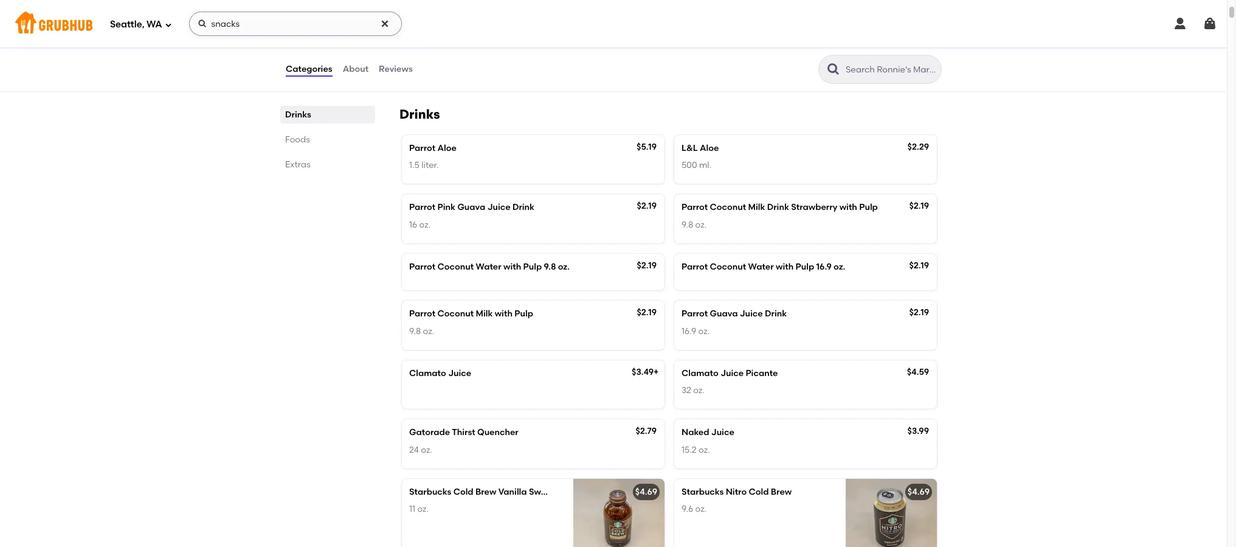 Task type: describe. For each thing, give the bounding box(es) containing it.
clamato for clamato juice
[[409, 368, 446, 378]]

starbucks cold brew vanilla sweet cream image
[[574, 479, 665, 547]]

$2.79
[[636, 426, 657, 437]]

1 vertical spatial 16.9
[[682, 326, 697, 336]]

juice right pink
[[488, 202, 511, 213]]

1 horizontal spatial guava
[[710, 309, 738, 319]]

milk for with
[[476, 309, 493, 319]]

parrot for parrot coconut milk drink strawberry with pulp
[[682, 202, 708, 213]]

aloe for parrot aloe
[[438, 143, 457, 153]]

pulp for parrot coconut milk with pulp
[[515, 309, 534, 319]]

oz. for starbucks cold brew vanilla sweet cream
[[418, 504, 429, 514]]

clamato juice picante
[[682, 368, 779, 378]]

9.6 oz.
[[682, 504, 707, 514]]

nitro
[[726, 487, 747, 497]]

water for 16.9
[[749, 262, 774, 272]]

24
[[409, 445, 419, 455]]

extras
[[285, 159, 311, 170]]

drinks inside tab
[[285, 109, 311, 120]]

with for parrot coconut milk with pulp
[[495, 309, 513, 319]]

1.5
[[409, 160, 420, 170]]

oz. for parrot coconut milk with pulp
[[423, 326, 435, 336]]

parrot pink guava juice drink
[[409, 202, 535, 213]]

15.2
[[682, 445, 697, 455]]

parrot for parrot pink guava juice drink
[[409, 202, 436, 213]]

juice for clamato juice picante
[[721, 368, 744, 378]]

32
[[682, 385, 692, 396]]

with for parrot coconut water with pulp 16.9 oz.
[[776, 262, 794, 272]]

9.8 for parrot coconut milk drink strawberry with pulp
[[682, 219, 694, 230]]

reviews button
[[379, 47, 414, 91]]

16
[[409, 219, 418, 230]]

seattle, wa
[[110, 19, 162, 30]]

parrot coconut milk with pulp
[[409, 309, 534, 319]]

reviews
[[379, 64, 413, 74]]

$5.19
[[637, 142, 657, 152]]

starbucks for 11 oz.
[[409, 487, 452, 497]]

picante
[[746, 368, 779, 378]]

pulp for parrot coconut water with pulp 16.9 oz.
[[796, 262, 815, 272]]

parrot for parrot coconut milk with pulp
[[409, 309, 436, 319]]

search icon image
[[827, 62, 841, 77]]

with for parrot coconut water with pulp 9.8 oz.
[[504, 262, 522, 272]]

oz. for clamato juice picante
[[694, 385, 705, 396]]

parrot aloe
[[409, 143, 457, 153]]

clamato juice
[[409, 368, 472, 378]]

categories
[[286, 64, 333, 74]]

vanilla
[[499, 487, 527, 497]]

coconut for parrot coconut water with pulp 9.8 oz.
[[438, 262, 474, 272]]

1 horizontal spatial 9.8
[[544, 262, 556, 272]]

1 horizontal spatial svg image
[[1174, 16, 1188, 31]]

1 cold from the left
[[454, 487, 474, 497]]

coconut for parrot coconut milk with pulp
[[438, 309, 474, 319]]

parrot coconut water with pulp 16.9 oz.
[[682, 262, 846, 272]]

$3.99
[[908, 426, 930, 437]]

$2.19 for parrot coconut milk with pulp
[[637, 307, 657, 318]]

2 cold from the left
[[749, 487, 769, 497]]

11 oz.
[[409, 504, 429, 514]]

parrot for parrot guava juice drink
[[682, 309, 708, 319]]

$3.49 +
[[632, 367, 659, 377]]

oz. for parrot coconut milk drink strawberry with pulp
[[696, 219, 707, 230]]

11
[[409, 504, 416, 514]]

liter.
[[422, 160, 439, 170]]

thirst
[[452, 427, 476, 438]]

9.6
[[682, 504, 694, 514]]

24 oz.
[[409, 445, 433, 455]]

Search for food, convenience, alcohol... search field
[[189, 12, 402, 36]]

starbucks nitro cold brew
[[682, 487, 792, 497]]

500
[[682, 160, 698, 170]]

starbucks for 9.6 oz.
[[682, 487, 724, 497]]

$4.69 for starbucks cold brew vanilla sweet cream
[[636, 487, 658, 497]]

oz. for naked juice
[[699, 445, 710, 455]]

starbucks nitro cold brew image
[[846, 479, 938, 547]]

1 horizontal spatial svg image
[[380, 19, 390, 29]]

categories button
[[285, 47, 333, 91]]



Task type: vqa. For each thing, say whether or not it's contained in the screenshot.


Task type: locate. For each thing, give the bounding box(es) containing it.
1 horizontal spatial 16.9
[[817, 262, 832, 272]]

quencher
[[478, 427, 519, 438]]

guava up clamato juice picante
[[710, 309, 738, 319]]

water up parrot coconut milk with pulp
[[476, 262, 502, 272]]

parrot for parrot coconut water with pulp 9.8 oz.
[[409, 262, 436, 272]]

drinks tab
[[285, 108, 371, 121]]

0 horizontal spatial 9.8
[[409, 326, 421, 336]]

cold
[[454, 487, 474, 497], [749, 487, 769, 497]]

1 horizontal spatial cold
[[749, 487, 769, 497]]

Search Ronnie's Market search field
[[845, 64, 938, 75]]

with
[[840, 202, 858, 213], [504, 262, 522, 272], [776, 262, 794, 272], [495, 309, 513, 319]]

1 vertical spatial milk
[[476, 309, 493, 319]]

coconut down ml.
[[710, 202, 747, 213]]

coconut for parrot coconut milk drink strawberry with pulp
[[710, 202, 747, 213]]

foods tab
[[285, 133, 371, 146]]

oz. for gatorade thirst quencher
[[421, 445, 433, 455]]

1 horizontal spatial clamato
[[682, 368, 719, 378]]

cream
[[557, 487, 586, 497]]

2 clamato from the left
[[682, 368, 719, 378]]

16 oz.
[[409, 219, 431, 230]]

32 oz.
[[682, 385, 705, 396]]

0 horizontal spatial $4.69
[[636, 487, 658, 497]]

coconut up parrot guava juice drink
[[710, 262, 747, 272]]

foods
[[285, 134, 310, 145]]

500 ml.
[[682, 160, 712, 170]]

parrot guava juice drink
[[682, 309, 787, 319]]

gatorade
[[409, 427, 450, 438]]

$4.69 for starbucks nitro cold brew
[[908, 487, 930, 497]]

9.8
[[682, 219, 694, 230], [544, 262, 556, 272], [409, 326, 421, 336]]

0 horizontal spatial milk
[[476, 309, 493, 319]]

starbucks up 9.6 oz.
[[682, 487, 724, 497]]

1 horizontal spatial water
[[749, 262, 774, 272]]

0 horizontal spatial clamato
[[409, 368, 446, 378]]

0 vertical spatial 16.9
[[817, 262, 832, 272]]

drinks up parrot aloe
[[400, 106, 440, 122]]

1.5 liter.
[[409, 160, 439, 170]]

svg image
[[1204, 16, 1218, 31], [197, 19, 207, 29], [380, 19, 390, 29]]

coconut down parrot coconut water with pulp 9.8 oz.
[[438, 309, 474, 319]]

clamato up the gatorade
[[409, 368, 446, 378]]

$2.19
[[637, 201, 657, 211], [910, 201, 930, 211], [637, 260, 657, 271], [910, 260, 930, 271], [637, 307, 657, 318], [910, 307, 930, 318]]

starbucks
[[409, 487, 452, 497], [682, 487, 724, 497]]

aloe
[[438, 143, 457, 153], [700, 143, 719, 153]]

pink
[[438, 202, 456, 213]]

sweet
[[529, 487, 555, 497]]

wa
[[147, 19, 162, 30]]

coconut up parrot coconut milk with pulp
[[438, 262, 474, 272]]

0 horizontal spatial aloe
[[438, 143, 457, 153]]

1 $4.69 from the left
[[636, 487, 658, 497]]

oz. for parrot guava juice drink
[[699, 326, 710, 336]]

9.8 oz. for parrot coconut milk with pulp
[[409, 326, 435, 336]]

pulp for parrot coconut water with pulp 9.8 oz.
[[524, 262, 542, 272]]

$4.69 down $3.99
[[908, 487, 930, 497]]

0 horizontal spatial water
[[476, 262, 502, 272]]

parrot for parrot coconut water with pulp 16.9 oz.
[[682, 262, 708, 272]]

0 horizontal spatial svg image
[[165, 21, 172, 28]]

oz.
[[420, 219, 431, 230], [696, 219, 707, 230], [558, 262, 570, 272], [834, 262, 846, 272], [423, 326, 435, 336], [699, 326, 710, 336], [694, 385, 705, 396], [421, 445, 433, 455], [699, 445, 710, 455], [418, 504, 429, 514], [696, 504, 707, 514]]

juice
[[488, 202, 511, 213], [740, 309, 763, 319], [449, 368, 472, 378], [721, 368, 744, 378], [712, 427, 735, 438]]

2 brew from the left
[[771, 487, 792, 497]]

0 vertical spatial 9.8
[[682, 219, 694, 230]]

$4.69 down the $2.79
[[636, 487, 658, 497]]

guava
[[458, 202, 486, 213], [710, 309, 738, 319]]

1 aloe from the left
[[438, 143, 457, 153]]

oz. for starbucks nitro cold brew
[[696, 504, 707, 514]]

l&l
[[682, 143, 698, 153]]

juice right naked
[[712, 427, 735, 438]]

brew right nitro
[[771, 487, 792, 497]]

1 horizontal spatial starbucks
[[682, 487, 724, 497]]

svg image
[[1174, 16, 1188, 31], [165, 21, 172, 28]]

$4.59
[[908, 367, 930, 377]]

water for 9.8
[[476, 262, 502, 272]]

parrot
[[409, 143, 436, 153], [409, 202, 436, 213], [682, 202, 708, 213], [409, 262, 436, 272], [682, 262, 708, 272], [409, 309, 436, 319], [682, 309, 708, 319]]

1 brew from the left
[[476, 487, 497, 497]]

extras tab
[[285, 158, 371, 171]]

drink
[[513, 202, 535, 213], [768, 202, 790, 213], [765, 309, 787, 319]]

cold right nitro
[[749, 487, 769, 497]]

naked juice
[[682, 427, 735, 438]]

coconut for parrot coconut water with pulp 16.9 oz.
[[710, 262, 747, 272]]

aloe up liter.
[[438, 143, 457, 153]]

2 $4.69 from the left
[[908, 487, 930, 497]]

juice down parrot coconut water with pulp 16.9 oz.
[[740, 309, 763, 319]]

0 horizontal spatial svg image
[[197, 19, 207, 29]]

16.9 down strawberry
[[817, 262, 832, 272]]

+
[[654, 367, 659, 377]]

1 clamato from the left
[[409, 368, 446, 378]]

16.9 oz.
[[682, 326, 710, 336]]

milk for drink
[[749, 202, 766, 213]]

2 vertical spatial 9.8
[[409, 326, 421, 336]]

strawberry
[[792, 202, 838, 213]]

9.8 oz. down 500 ml.
[[682, 219, 707, 230]]

clamato
[[409, 368, 446, 378], [682, 368, 719, 378]]

0 horizontal spatial guava
[[458, 202, 486, 213]]

starbucks up 11 oz.
[[409, 487, 452, 497]]

guava right pink
[[458, 202, 486, 213]]

juice for naked juice
[[712, 427, 735, 438]]

1 vertical spatial 9.8
[[544, 262, 556, 272]]

about
[[343, 64, 369, 74]]

1 horizontal spatial milk
[[749, 202, 766, 213]]

starbucks cold brew vanilla sweet cream
[[409, 487, 586, 497]]

0 horizontal spatial 16.9
[[682, 326, 697, 336]]

0 horizontal spatial cold
[[454, 487, 474, 497]]

parrot coconut water with pulp 9.8 oz.
[[409, 262, 570, 272]]

cold left vanilla
[[454, 487, 474, 497]]

0 vertical spatial guava
[[458, 202, 486, 213]]

ml.
[[700, 160, 712, 170]]

0 horizontal spatial drinks
[[285, 109, 311, 120]]

drinks up foods
[[285, 109, 311, 120]]

9.8 oz. up clamato juice
[[409, 326, 435, 336]]

drink for parrot coconut milk drink strawberry with pulp
[[768, 202, 790, 213]]

juice for clamato juice
[[449, 368, 472, 378]]

0 horizontal spatial starbucks
[[409, 487, 452, 497]]

$4.69
[[636, 487, 658, 497], [908, 487, 930, 497]]

aloe up ml.
[[700, 143, 719, 153]]

oz. for parrot pink guava juice drink
[[420, 219, 431, 230]]

0 vertical spatial milk
[[749, 202, 766, 213]]

clamato up 32 oz.
[[682, 368, 719, 378]]

2 aloe from the left
[[700, 143, 719, 153]]

$2.19 for parrot coconut milk drink strawberry with pulp
[[910, 201, 930, 211]]

$2.29
[[908, 142, 930, 152]]

1 water from the left
[[476, 262, 502, 272]]

9.8 oz. for parrot coconut milk drink strawberry with pulp
[[682, 219, 707, 230]]

juice up 'thirst' on the bottom of the page
[[449, 368, 472, 378]]

brew
[[476, 487, 497, 497], [771, 487, 792, 497]]

water up parrot guava juice drink
[[749, 262, 774, 272]]

0 vertical spatial 9.8 oz.
[[682, 219, 707, 230]]

1 starbucks from the left
[[409, 487, 452, 497]]

aloe for l&l aloe
[[700, 143, 719, 153]]

2 starbucks from the left
[[682, 487, 724, 497]]

2 water from the left
[[749, 262, 774, 272]]

parrot for parrot aloe
[[409, 143, 436, 153]]

1 horizontal spatial $4.69
[[908, 487, 930, 497]]

1 vertical spatial 9.8 oz.
[[409, 326, 435, 336]]

seattle,
[[110, 19, 145, 30]]

clamato for clamato juice picante
[[682, 368, 719, 378]]

drink for parrot guava juice drink
[[765, 309, 787, 319]]

9.8 oz.
[[682, 219, 707, 230], [409, 326, 435, 336]]

parrot coconut milk drink strawberry with pulp
[[682, 202, 879, 213]]

naked
[[682, 427, 710, 438]]

drinks
[[400, 106, 440, 122], [285, 109, 311, 120]]

15.2 oz.
[[682, 445, 710, 455]]

about button
[[342, 47, 369, 91]]

2 horizontal spatial svg image
[[1204, 16, 1218, 31]]

pulp
[[860, 202, 879, 213], [524, 262, 542, 272], [796, 262, 815, 272], [515, 309, 534, 319]]

$3.49
[[632, 367, 654, 377]]

1 horizontal spatial aloe
[[700, 143, 719, 153]]

0 horizontal spatial 9.8 oz.
[[409, 326, 435, 336]]

water
[[476, 262, 502, 272], [749, 262, 774, 272]]

1 horizontal spatial drinks
[[400, 106, 440, 122]]

brew left vanilla
[[476, 487, 497, 497]]

9.8 for parrot coconut milk with pulp
[[409, 326, 421, 336]]

16.9
[[817, 262, 832, 272], [682, 326, 697, 336]]

1 horizontal spatial 9.8 oz.
[[682, 219, 707, 230]]

1 horizontal spatial brew
[[771, 487, 792, 497]]

0 horizontal spatial brew
[[476, 487, 497, 497]]

$2.19 for parrot guava juice drink
[[910, 307, 930, 318]]

2 horizontal spatial 9.8
[[682, 219, 694, 230]]

milk left strawberry
[[749, 202, 766, 213]]

milk down parrot coconut water with pulp 9.8 oz.
[[476, 309, 493, 319]]

coconut
[[710, 202, 747, 213], [438, 262, 474, 272], [710, 262, 747, 272], [438, 309, 474, 319]]

l&l aloe
[[682, 143, 719, 153]]

1 vertical spatial guava
[[710, 309, 738, 319]]

$2.19 for parrot pink guava juice drink
[[637, 201, 657, 211]]

juice left 'picante'
[[721, 368, 744, 378]]

main navigation navigation
[[0, 0, 1228, 47]]

16.9 down parrot guava juice drink
[[682, 326, 697, 336]]

gatorade thirst quencher
[[409, 427, 519, 438]]

milk
[[749, 202, 766, 213], [476, 309, 493, 319]]



